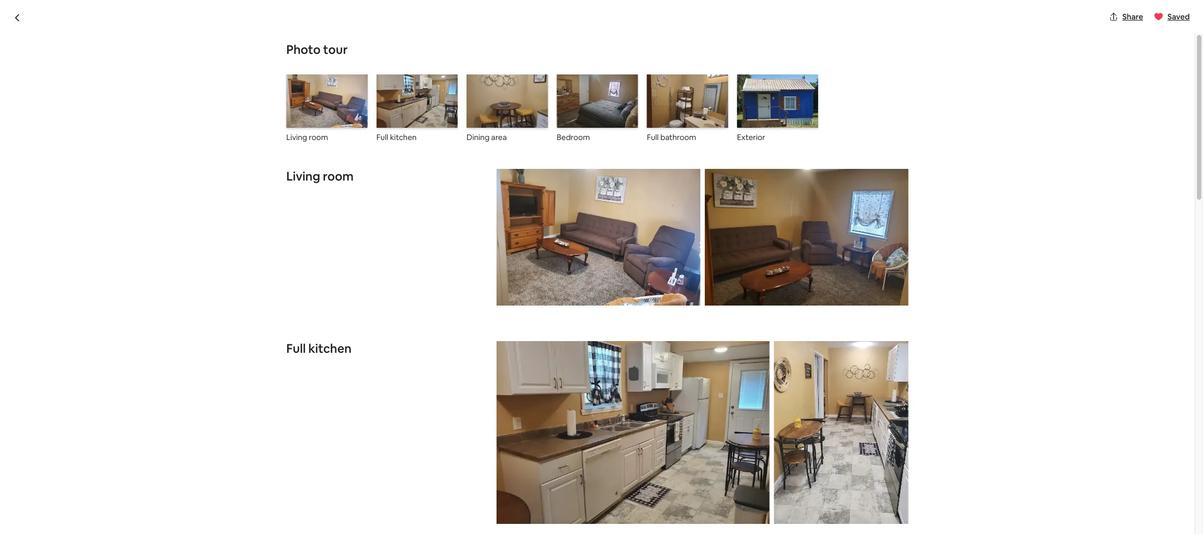 Task type: describe. For each thing, give the bounding box(es) containing it.
cozy country cabin image 1 image
[[286, 106, 598, 391]]

· inside · powderly, texas, united states
[[356, 81, 358, 92]]

cabin
[[383, 57, 423, 75]]

kitchen inside button
[[390, 132, 417, 142]]

cozy
[[286, 57, 321, 75]]

full bathroom button
[[647, 74, 729, 142]]

recently
[[441, 486, 470, 496]]

4.75 · 8 reviews for the topmost 8 reviews button
[[296, 81, 351, 91]]

cozy country cabin image 2 image
[[602, 106, 753, 248]]

1 horizontal spatial reviews
[[866, 427, 894, 437]]

0 horizontal spatial full
[[286, 340, 306, 356]]

bedroom button
[[557, 74, 638, 142]]

room inside button
[[309, 132, 328, 142]]

dining area
[[467, 132, 507, 142]]

bedroom
[[557, 132, 590, 142]]

photo tour
[[286, 41, 348, 57]]

living room inside living room button
[[286, 132, 328, 142]]

1 vertical spatial full kitchen
[[286, 340, 352, 356]]

5
[[499, 486, 504, 496]]

show all photos
[[829, 363, 887, 373]]

0 horizontal spatial reviews
[[323, 81, 351, 91]]

before
[[735, 439, 759, 449]]

cozy country cabin image 5 image
[[758, 253, 909, 391]]

states
[[450, 81, 474, 91]]

bathroom
[[661, 132, 697, 142]]

full bathroom
[[647, 132, 697, 142]]

exterior button
[[737, 74, 819, 142]]

photo
[[286, 41, 321, 57]]

tour
[[323, 41, 348, 57]]

100%
[[322, 486, 340, 496]]

full for 'full kitchen' button
[[377, 132, 389, 142]]

powderly,
[[362, 81, 398, 91]]

1 vertical spatial kitchen
[[309, 340, 352, 356]]

100% of families who stayed here recently rated it 5 stars.
[[322, 486, 525, 496]]

saved
[[1168, 12, 1190, 22]]

cozy country cabin image 4 image
[[758, 106, 909, 248]]

12/26/2023
[[812, 477, 853, 487]]

show all photos button
[[807, 359, 896, 378]]

cozy country cabin image 3 image
[[602, 253, 753, 391]]

families
[[351, 486, 378, 496]]

1 horizontal spatial 8 reviews button
[[860, 427, 894, 437]]

$654 $604 total before taxes
[[715, 423, 780, 449]]

country
[[324, 57, 380, 75]]

full for the full bathroom "button"
[[647, 132, 659, 142]]

12/19/2023
[[722, 477, 761, 487]]

photos
[[861, 363, 887, 373]]

who
[[380, 486, 396, 496]]

area
[[491, 132, 507, 142]]

2 living room from the top
[[286, 168, 354, 184]]



Task type: vqa. For each thing, say whether or not it's contained in the screenshot.
the topmost message
no



Task type: locate. For each thing, give the bounding box(es) containing it.
living
[[286, 132, 307, 142], [286, 168, 320, 184]]

living room image 2 image
[[705, 169, 909, 306], [705, 169, 909, 306]]

1 vertical spatial living
[[286, 168, 320, 184]]

dining
[[467, 132, 490, 142]]

of
[[342, 486, 350, 496]]

0 horizontal spatial full kitchen
[[286, 340, 352, 356]]

4.75 up 12/26/2023
[[840, 427, 854, 437]]

1 living from the top
[[286, 132, 307, 142]]

full
[[377, 132, 389, 142], [647, 132, 659, 142], [286, 340, 306, 356]]

living room button
[[286, 74, 368, 142]]

bedroom image 1 image
[[557, 74, 638, 128], [557, 74, 638, 128]]

full kitchen button
[[377, 74, 458, 142]]

0 vertical spatial reviews
[[323, 81, 351, 91]]

1 vertical spatial room
[[323, 168, 354, 184]]

0 vertical spatial 4.75
[[296, 81, 311, 91]]

0 horizontal spatial kitchen
[[309, 340, 352, 356]]

Start your search search field
[[514, 9, 681, 36]]

full kitchen image 2 image
[[775, 341, 909, 524], [775, 341, 909, 524]]

it
[[493, 486, 498, 496]]

full kitchen
[[377, 132, 417, 142], [286, 340, 352, 356]]

exterior image 1 image
[[737, 74, 819, 128], [737, 74, 819, 128]]

exterior
[[737, 132, 766, 142]]

share
[[1123, 12, 1144, 22]]

1 vertical spatial 4.75
[[840, 427, 854, 437]]

0 horizontal spatial 8 reviews button
[[317, 80, 351, 91]]

1 horizontal spatial ·
[[356, 81, 358, 92]]

here
[[423, 486, 439, 496]]

0 vertical spatial 8
[[317, 81, 322, 91]]

1 vertical spatial living room
[[286, 168, 354, 184]]

texas,
[[399, 81, 422, 91]]

$654
[[715, 423, 744, 439]]

stayed
[[397, 486, 421, 496]]

all
[[851, 363, 859, 373]]

dining area button
[[467, 74, 548, 142]]

living room image 1 image
[[286, 74, 368, 128], [286, 74, 368, 128], [497, 169, 701, 306], [497, 169, 701, 306]]

· for rightmost 8 reviews button
[[856, 427, 858, 437]]

united
[[424, 81, 449, 91]]

0 horizontal spatial 8
[[317, 81, 322, 91]]

living inside button
[[286, 132, 307, 142]]

share button
[[1105, 7, 1148, 26]]

taxes
[[761, 439, 780, 449]]

1 horizontal spatial full kitchen
[[377, 132, 417, 142]]

2 horizontal spatial full
[[647, 132, 659, 142]]

· powderly, texas, united states
[[356, 81, 474, 92]]

8
[[317, 81, 322, 91], [860, 427, 865, 437]]

$604
[[747, 423, 776, 439]]

0 horizontal spatial 4.75
[[296, 81, 311, 91]]

rated
[[472, 486, 491, 496]]

dining area image 1 image
[[467, 74, 548, 128], [467, 74, 548, 128]]

photo tour dialog
[[0, 0, 1204, 535]]

0 horizontal spatial ·
[[313, 81, 315, 91]]

1 horizontal spatial 8
[[860, 427, 865, 437]]

cozy country cabin
[[286, 57, 423, 75]]

saved button
[[1150, 7, 1195, 26]]

1 horizontal spatial full
[[377, 132, 389, 142]]

4.75 · 8 reviews for rightmost 8 reviews button
[[840, 427, 894, 437]]

1 living room from the top
[[286, 132, 328, 142]]

kitchen
[[390, 132, 417, 142], [309, 340, 352, 356]]

·
[[313, 81, 315, 91], [356, 81, 358, 92], [856, 427, 858, 437]]

0 vertical spatial kitchen
[[390, 132, 417, 142]]

1 vertical spatial 8
[[860, 427, 865, 437]]

1 vertical spatial 8 reviews button
[[860, 427, 894, 437]]

full inside "button"
[[647, 132, 659, 142]]

1 horizontal spatial kitchen
[[390, 132, 417, 142]]

full kitchen image 1 image
[[377, 74, 458, 128], [377, 74, 458, 128], [497, 341, 770, 524], [497, 341, 770, 524]]

reviews
[[323, 81, 351, 91], [866, 427, 894, 437]]

· for the topmost 8 reviews button
[[313, 81, 315, 91]]

4.75 for rightmost 8 reviews button
[[840, 427, 854, 437]]

0 horizontal spatial 4.75 · 8 reviews
[[296, 81, 351, 91]]

0 vertical spatial room
[[309, 132, 328, 142]]

2 living from the top
[[286, 168, 320, 184]]

full bathroom image 1 image
[[647, 74, 729, 128], [647, 74, 729, 128]]

4.75
[[296, 81, 311, 91], [840, 427, 854, 437]]

1 vertical spatial reviews
[[866, 427, 894, 437]]

1 horizontal spatial 4.75 · 8 reviews
[[840, 427, 894, 437]]

0 vertical spatial living
[[286, 132, 307, 142]]

2 horizontal spatial ·
[[856, 427, 858, 437]]

total
[[715, 439, 733, 449]]

living room
[[286, 132, 328, 142], [286, 168, 354, 184]]

0 vertical spatial full kitchen
[[377, 132, 417, 142]]

powderly, texas, united states button
[[362, 79, 474, 92]]

4.75 for the topmost 8 reviews button
[[296, 81, 311, 91]]

show
[[829, 363, 849, 373]]

4.75 down cozy
[[296, 81, 311, 91]]

full kitchen inside button
[[377, 132, 417, 142]]

learn more about the host, rachel. image
[[618, 409, 650, 440], [618, 409, 650, 440]]

1 horizontal spatial 4.75
[[840, 427, 854, 437]]

1 vertical spatial 4.75 · 8 reviews
[[840, 427, 894, 437]]

0 vertical spatial 4.75 · 8 reviews
[[296, 81, 351, 91]]

8 reviews button
[[317, 80, 351, 91], [860, 427, 894, 437]]

0 vertical spatial 8 reviews button
[[317, 80, 351, 91]]

room
[[309, 132, 328, 142], [323, 168, 354, 184]]

0 vertical spatial living room
[[286, 132, 328, 142]]

4.75 · 8 reviews
[[296, 81, 351, 91], [840, 427, 894, 437]]

full inside button
[[377, 132, 389, 142]]

stars.
[[505, 486, 525, 496]]



